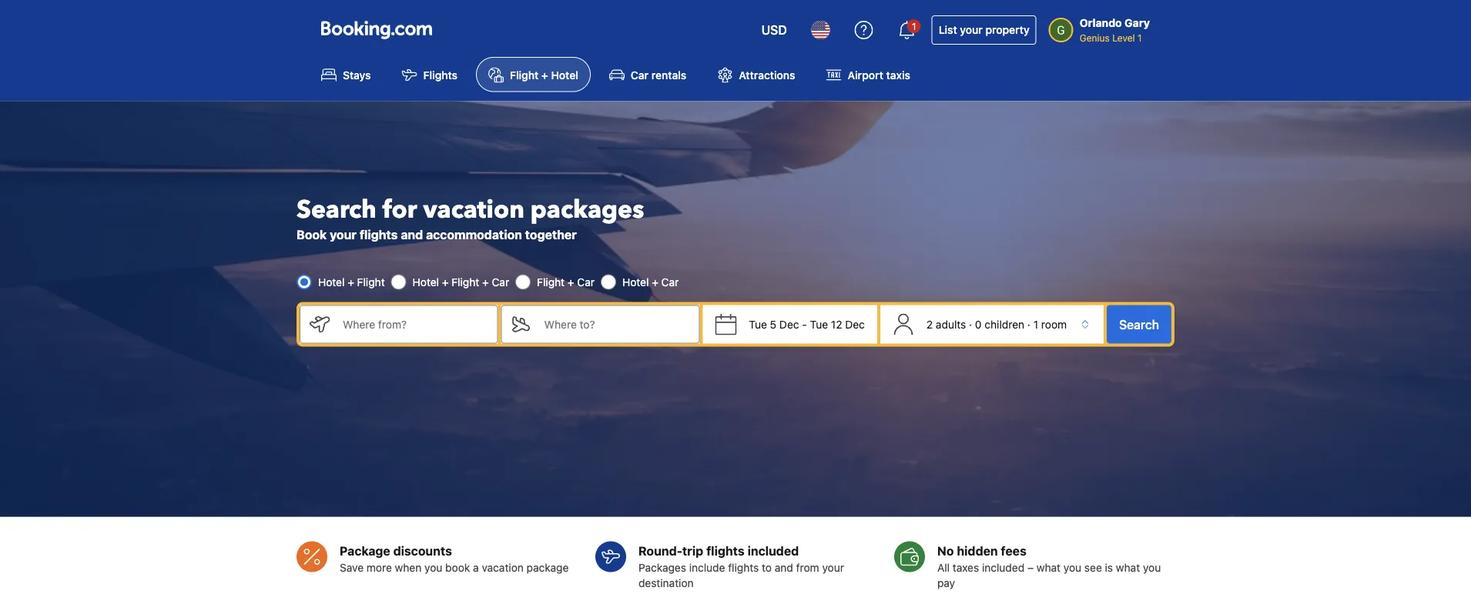 Task type: describe. For each thing, give the bounding box(es) containing it.
no
[[938, 544, 954, 559]]

trip
[[683, 544, 704, 559]]

children
[[985, 318, 1025, 331]]

1 what from the left
[[1037, 562, 1061, 575]]

include
[[690, 562, 726, 575]]

vacation inside search for vacation packages book your flights and accommodation together
[[423, 193, 525, 227]]

flights link
[[390, 57, 470, 92]]

1 vertical spatial flights
[[707, 544, 745, 559]]

12
[[831, 318, 843, 331]]

packages
[[639, 562, 687, 575]]

book
[[446, 562, 470, 575]]

airport taxis
[[848, 68, 911, 81]]

no hidden fees all taxes included – what you see is what you pay
[[938, 544, 1162, 590]]

search for search for vacation packages book your flights and accommodation together
[[297, 193, 377, 227]]

Where to? field
[[532, 306, 700, 344]]

hotel + flight
[[318, 276, 385, 289]]

usd button
[[753, 12, 797, 49]]

packages
[[531, 193, 644, 227]]

search for vacation packages book your flights and accommodation together
[[297, 193, 644, 242]]

airport taxis link
[[814, 57, 923, 92]]

1 · from the left
[[970, 318, 973, 331]]

+ for hotel + flight
[[348, 276, 354, 289]]

hotel for hotel + flight + car
[[413, 276, 439, 289]]

included inside round-trip flights included packages include flights to and from your destination
[[748, 544, 799, 559]]

room
[[1042, 318, 1067, 331]]

flight + car
[[537, 276, 595, 289]]

+ for flight + hotel
[[542, 68, 549, 81]]

round-
[[639, 544, 683, 559]]

taxes
[[953, 562, 980, 575]]

1 button
[[889, 12, 926, 49]]

package discounts save more when you book a vacation package
[[340, 544, 569, 575]]

fees
[[1001, 544, 1027, 559]]

Where from? field
[[331, 306, 498, 344]]

gary
[[1125, 17, 1151, 29]]

flight + hotel link
[[476, 57, 591, 92]]

package
[[340, 544, 391, 559]]

booking.com online hotel reservations image
[[321, 21, 432, 39]]

see
[[1085, 562, 1103, 575]]

flight + hotel
[[510, 68, 579, 81]]

attractions
[[739, 68, 796, 81]]

stays link
[[309, 57, 383, 92]]

orlando gary genius level 1
[[1080, 17, 1151, 43]]

package
[[527, 562, 569, 575]]

orlando
[[1080, 17, 1123, 29]]

property
[[986, 24, 1030, 36]]

list your property link
[[932, 15, 1037, 45]]

discounts
[[394, 544, 452, 559]]

2 you from the left
[[1064, 562, 1082, 575]]

1 dec from the left
[[780, 318, 800, 331]]

flights for for
[[360, 227, 398, 242]]

a
[[473, 562, 479, 575]]

and inside search for vacation packages book your flights and accommodation together
[[401, 227, 423, 242]]

your inside round-trip flights included packages include flights to and from your destination
[[823, 562, 845, 575]]



Task type: vqa. For each thing, say whether or not it's contained in the screenshot.
18 january 2024 option
no



Task type: locate. For each thing, give the bounding box(es) containing it.
list
[[939, 24, 958, 36]]

your right list
[[960, 24, 983, 36]]

you inside package discounts save more when you book a vacation package
[[425, 562, 443, 575]]

2 what from the left
[[1117, 562, 1141, 575]]

attractions link
[[705, 57, 808, 92]]

0 horizontal spatial you
[[425, 562, 443, 575]]

included
[[748, 544, 799, 559], [983, 562, 1025, 575]]

1 horizontal spatial and
[[775, 562, 794, 575]]

save
[[340, 562, 364, 575]]

1 horizontal spatial dec
[[846, 318, 865, 331]]

accommodation
[[426, 227, 522, 242]]

1 horizontal spatial you
[[1064, 562, 1082, 575]]

flight
[[510, 68, 539, 81], [357, 276, 385, 289], [452, 276, 480, 289], [537, 276, 565, 289]]

car rentals
[[631, 68, 687, 81]]

1 vertical spatial your
[[330, 227, 357, 242]]

vacation right a
[[482, 562, 524, 575]]

2 vertical spatial 1
[[1034, 318, 1039, 331]]

and inside round-trip flights included packages include flights to and from your destination
[[775, 562, 794, 575]]

your
[[960, 24, 983, 36], [330, 227, 357, 242], [823, 562, 845, 575]]

0 vertical spatial vacation
[[423, 193, 525, 227]]

taxis
[[887, 68, 911, 81]]

0 horizontal spatial your
[[330, 227, 357, 242]]

3 you from the left
[[1144, 562, 1162, 575]]

you left see
[[1064, 562, 1082, 575]]

what right –
[[1037, 562, 1061, 575]]

included down fees
[[983, 562, 1025, 575]]

·
[[970, 318, 973, 331], [1028, 318, 1031, 331]]

flights left to
[[728, 562, 759, 575]]

2 dec from the left
[[846, 318, 865, 331]]

1 horizontal spatial tue
[[810, 318, 828, 331]]

hotel for hotel + flight
[[318, 276, 345, 289]]

1 you from the left
[[425, 562, 443, 575]]

1 vertical spatial and
[[775, 562, 794, 575]]

+ for flight + car
[[568, 276, 575, 289]]

0 vertical spatial included
[[748, 544, 799, 559]]

search for search
[[1120, 317, 1160, 332]]

1 down gary
[[1138, 32, 1142, 43]]

2 horizontal spatial you
[[1144, 562, 1162, 575]]

0 horizontal spatial and
[[401, 227, 423, 242]]

tue 5 dec - tue 12 dec
[[749, 318, 865, 331]]

and down for
[[401, 227, 423, 242]]

you down discounts on the bottom left of page
[[425, 562, 443, 575]]

when
[[395, 562, 422, 575]]

genius
[[1080, 32, 1110, 43]]

search
[[297, 193, 377, 227], [1120, 317, 1160, 332]]

+ inside flight + hotel link
[[542, 68, 549, 81]]

hotel for hotel + car
[[623, 276, 649, 289]]

from
[[797, 562, 820, 575]]

2 vertical spatial your
[[823, 562, 845, 575]]

flights
[[360, 227, 398, 242], [707, 544, 745, 559], [728, 562, 759, 575]]

you
[[425, 562, 443, 575], [1064, 562, 1082, 575], [1144, 562, 1162, 575]]

what right is
[[1117, 562, 1141, 575]]

1
[[912, 21, 917, 32], [1138, 32, 1142, 43], [1034, 318, 1039, 331]]

and
[[401, 227, 423, 242], [775, 562, 794, 575]]

0 horizontal spatial search
[[297, 193, 377, 227]]

hotel
[[551, 68, 579, 81], [318, 276, 345, 289], [413, 276, 439, 289], [623, 276, 649, 289]]

–
[[1028, 562, 1034, 575]]

2 tue from the left
[[810, 318, 828, 331]]

dec right "12"
[[846, 318, 865, 331]]

+
[[542, 68, 549, 81], [348, 276, 354, 289], [442, 276, 449, 289], [482, 276, 489, 289], [568, 276, 575, 289], [652, 276, 659, 289]]

1 left list
[[912, 21, 917, 32]]

destination
[[639, 577, 694, 590]]

list your property
[[939, 24, 1030, 36]]

search button
[[1107, 306, 1172, 344]]

together
[[525, 227, 577, 242]]

level
[[1113, 32, 1136, 43]]

tue
[[749, 318, 767, 331], [810, 318, 828, 331]]

your right from
[[823, 562, 845, 575]]

1 horizontal spatial search
[[1120, 317, 1160, 332]]

search inside search button
[[1120, 317, 1160, 332]]

your right book
[[330, 227, 357, 242]]

0 vertical spatial search
[[297, 193, 377, 227]]

included up to
[[748, 544, 799, 559]]

0 horizontal spatial dec
[[780, 318, 800, 331]]

1 horizontal spatial included
[[983, 562, 1025, 575]]

· left 0 on the bottom right of the page
[[970, 318, 973, 331]]

tue right -
[[810, 318, 828, 331]]

stays
[[343, 68, 371, 81]]

2 adults · 0 children · 1 room
[[927, 318, 1067, 331]]

rentals
[[652, 68, 687, 81]]

0 horizontal spatial what
[[1037, 562, 1061, 575]]

and right to
[[775, 562, 794, 575]]

you right is
[[1144, 562, 1162, 575]]

tue left 5
[[749, 318, 767, 331]]

+ for hotel + car
[[652, 276, 659, 289]]

0 vertical spatial flights
[[360, 227, 398, 242]]

is
[[1106, 562, 1114, 575]]

1 horizontal spatial 1
[[1034, 318, 1039, 331]]

your inside search for vacation packages book your flights and accommodation together
[[330, 227, 357, 242]]

car
[[631, 68, 649, 81], [492, 276, 510, 289], [577, 276, 595, 289], [662, 276, 679, 289]]

0 horizontal spatial 1
[[912, 21, 917, 32]]

2 horizontal spatial 1
[[1138, 32, 1142, 43]]

usd
[[762, 23, 787, 37]]

+ for hotel + flight + car
[[442, 276, 449, 289]]

5
[[770, 318, 777, 331]]

0 horizontal spatial ·
[[970, 318, 973, 331]]

search inside search for vacation packages book your flights and accommodation together
[[297, 193, 377, 227]]

vacation
[[423, 193, 525, 227], [482, 562, 524, 575]]

0 vertical spatial your
[[960, 24, 983, 36]]

1 left room
[[1034, 318, 1039, 331]]

2 vertical spatial flights
[[728, 562, 759, 575]]

flights
[[424, 68, 458, 81]]

1 vertical spatial 1
[[1138, 32, 1142, 43]]

1 horizontal spatial what
[[1117, 562, 1141, 575]]

vacation inside package discounts save more when you book a vacation package
[[482, 562, 524, 575]]

hotel + flight + car
[[413, 276, 510, 289]]

dec
[[780, 318, 800, 331], [846, 318, 865, 331]]

what
[[1037, 562, 1061, 575], [1117, 562, 1141, 575]]

1 vertical spatial search
[[1120, 317, 1160, 332]]

flights down for
[[360, 227, 398, 242]]

1 tue from the left
[[749, 318, 767, 331]]

hotel + car
[[623, 276, 679, 289]]

included inside no hidden fees all taxes included – what you see is what you pay
[[983, 562, 1025, 575]]

more
[[367, 562, 392, 575]]

adults
[[936, 318, 967, 331]]

· right children
[[1028, 318, 1031, 331]]

vacation up accommodation
[[423, 193, 525, 227]]

for
[[383, 193, 417, 227]]

hidden
[[957, 544, 999, 559]]

0 horizontal spatial tue
[[749, 318, 767, 331]]

0 vertical spatial 1
[[912, 21, 917, 32]]

0 horizontal spatial included
[[748, 544, 799, 559]]

to
[[762, 562, 772, 575]]

flight inside flight + hotel link
[[510, 68, 539, 81]]

flights inside search for vacation packages book your flights and accommodation together
[[360, 227, 398, 242]]

pay
[[938, 577, 956, 590]]

car rentals link
[[597, 57, 699, 92]]

1 inside 'button'
[[912, 21, 917, 32]]

dec left -
[[780, 318, 800, 331]]

all
[[938, 562, 950, 575]]

airport
[[848, 68, 884, 81]]

flights for trip
[[728, 562, 759, 575]]

0 vertical spatial and
[[401, 227, 423, 242]]

1 vertical spatial vacation
[[482, 562, 524, 575]]

1 horizontal spatial your
[[823, 562, 845, 575]]

2
[[927, 318, 933, 331]]

2 · from the left
[[1028, 318, 1031, 331]]

book
[[297, 227, 327, 242]]

flights up include
[[707, 544, 745, 559]]

0
[[976, 318, 982, 331]]

1 vertical spatial included
[[983, 562, 1025, 575]]

1 inside 'orlando gary genius level 1'
[[1138, 32, 1142, 43]]

-
[[802, 318, 807, 331]]

1 horizontal spatial ·
[[1028, 318, 1031, 331]]

2 horizontal spatial your
[[960, 24, 983, 36]]

round-trip flights included packages include flights to and from your destination
[[639, 544, 845, 590]]



